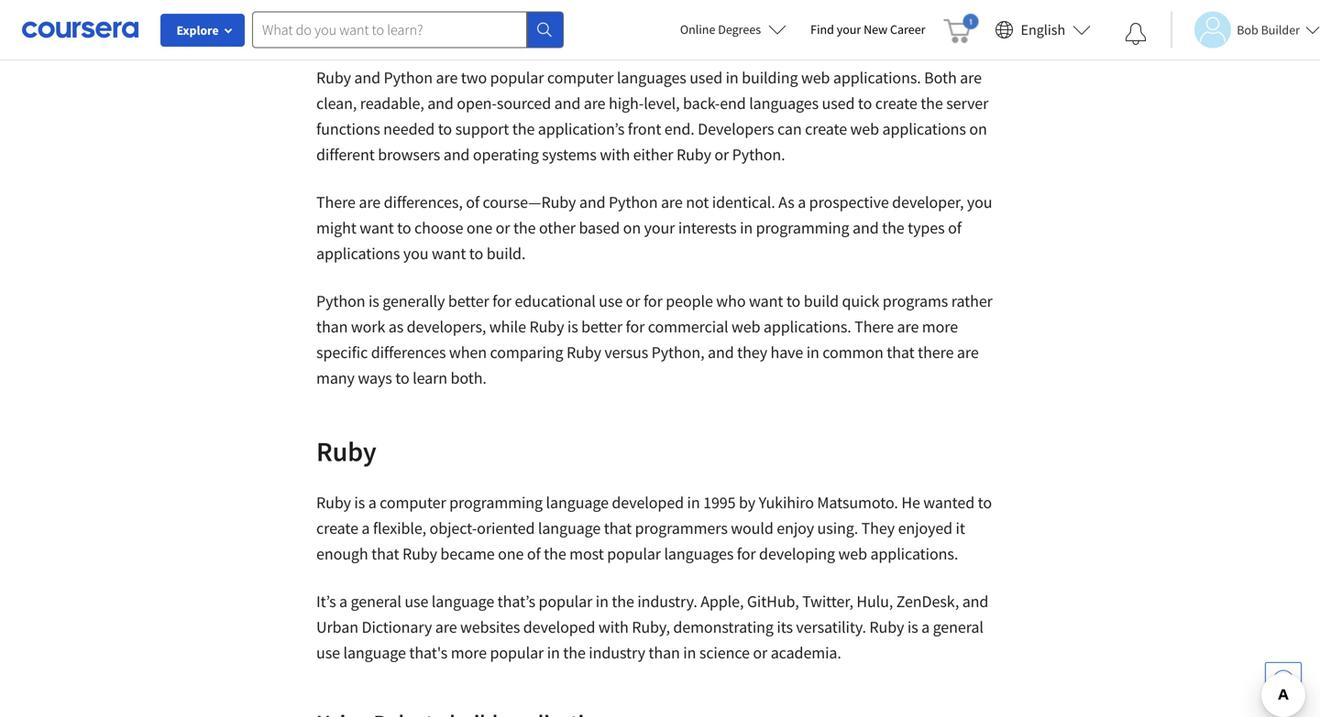 Task type: locate. For each thing, give the bounding box(es) containing it.
or inside python is generally better for educational use or for people who want to build quick programs rather than work as developers, while ruby is better for commercial web applications. there are more specific differences when comparing ruby versus python, and they have in common that there are many ways to learn both.
[[626, 291, 640, 312]]

for
[[492, 291, 512, 312], [644, 291, 663, 312], [626, 317, 645, 337], [737, 544, 756, 565]]

2 horizontal spatial python
[[609, 192, 658, 213]]

1 vertical spatial there
[[855, 317, 894, 337]]

computer up flexible,
[[380, 493, 446, 513]]

dictionary
[[362, 617, 432, 638]]

on inside ruby and python are two popular computer languages used in building web applications. both are clean, readable, and open-sourced and are high-level, back-end languages used to create the server functions needed to support the application's front end. developers can create web applications on different browsers and operating systems with either ruby or python.
[[969, 119, 987, 139]]

your right find
[[837, 21, 861, 38]]

0 vertical spatial general
[[351, 592, 401, 612]]

based
[[579, 218, 620, 238]]

create right can
[[805, 119, 847, 139]]

on
[[969, 119, 987, 139], [623, 218, 641, 238]]

with left 'either'
[[600, 144, 630, 165]]

than
[[316, 317, 348, 337], [649, 643, 680, 664]]

2 vertical spatial of
[[527, 544, 541, 565]]

when
[[449, 342, 487, 363]]

degrees
[[718, 21, 761, 38]]

you
[[967, 192, 992, 213], [403, 243, 429, 264]]

0 horizontal spatial better
[[448, 291, 489, 312]]

None search field
[[252, 11, 564, 48]]

your
[[837, 21, 861, 38], [644, 218, 675, 238]]

2 vertical spatial use
[[316, 643, 340, 664]]

programmers
[[635, 518, 728, 539]]

1 vertical spatial one
[[498, 544, 524, 565]]

language
[[546, 493, 609, 513], [538, 518, 601, 539], [432, 592, 494, 612], [343, 643, 406, 664]]

2 vertical spatial that
[[371, 544, 399, 565]]

2 vertical spatial create
[[316, 518, 358, 539]]

build.
[[487, 243, 526, 264]]

0 vertical spatial python
[[384, 67, 433, 88]]

are down programs
[[897, 317, 919, 337]]

the down both
[[921, 93, 943, 114]]

computer inside ruby and python are two popular computer languages used in building web applications. both are clean, readable, and open-sourced and are high-level, back-end languages used to create the server functions needed to support the application's front end. developers can create web applications on different browsers and operating systems with either ruby or python.
[[547, 67, 614, 88]]

1 vertical spatial python
[[609, 192, 658, 213]]

to left "build"
[[786, 291, 801, 312]]

popular right that's
[[539, 592, 592, 612]]

1 horizontal spatial developed
[[612, 493, 684, 513]]

building
[[742, 67, 798, 88]]

1 horizontal spatial that
[[604, 518, 632, 539]]

create
[[875, 93, 917, 114], [805, 119, 847, 139], [316, 518, 358, 539]]

applications. down new
[[833, 67, 921, 88]]

0 vertical spatial used
[[690, 67, 723, 88]]

0 vertical spatial applications
[[882, 119, 966, 139]]

a
[[798, 192, 806, 213], [368, 493, 377, 513], [362, 518, 370, 539], [339, 592, 348, 612], [921, 617, 930, 638]]

1 vertical spatial your
[[644, 218, 675, 238]]

it's
[[316, 592, 336, 612]]

there up might at the top
[[316, 192, 356, 213]]

prospective
[[809, 192, 889, 213]]

than up specific at the left of the page
[[316, 317, 348, 337]]

of down oriented
[[527, 544, 541, 565]]

he
[[902, 493, 920, 513]]

more up there
[[922, 317, 958, 337]]

enjoy
[[777, 518, 814, 539]]

build
[[804, 291, 839, 312]]

web up prospective
[[850, 119, 879, 139]]

is down zendesk,
[[907, 617, 918, 638]]

1 vertical spatial use
[[405, 592, 428, 612]]

2 vertical spatial applications.
[[870, 544, 958, 565]]

and inside python is generally better for educational use or for people who want to build quick programs rather than work as developers, while ruby is better for commercial web applications. there are more specific differences when comparing ruby versus python, and they have in common that there are many ways to learn both.
[[708, 342, 734, 363]]

the left industry
[[563, 643, 586, 664]]

in left the 1995
[[687, 493, 700, 513]]

in down identical.
[[740, 218, 753, 238]]

the left types
[[882, 218, 905, 238]]

2 horizontal spatial want
[[749, 291, 783, 312]]

clean,
[[316, 93, 357, 114]]

web inside python is generally better for educational use or for people who want to build quick programs rather than work as developers, while ruby is better for commercial web applications. there are more specific differences when comparing ruby versus python, and they have in common that there are many ways to learn both.
[[732, 317, 760, 337]]

1 vertical spatial create
[[805, 119, 847, 139]]

0 vertical spatial than
[[316, 317, 348, 337]]

or inside there are differences, of course—ruby and python are not identical. as a prospective developer, you might want to choose one or the other based on your interests in programming and the types of applications you want to build.
[[496, 218, 510, 238]]

0 vertical spatial computer
[[547, 67, 614, 88]]

are right there
[[957, 342, 979, 363]]

your left interests
[[644, 218, 675, 238]]

0 vertical spatial create
[[875, 93, 917, 114]]

identical.
[[712, 192, 775, 213]]

1 horizontal spatial python
[[384, 67, 433, 88]]

one up build.
[[467, 218, 492, 238]]

in right have
[[807, 342, 819, 363]]

want down choose
[[432, 243, 466, 264]]

of right differences,
[[466, 192, 480, 213]]

1 vertical spatial computer
[[380, 493, 446, 513]]

general down zendesk,
[[933, 617, 984, 638]]

end
[[720, 93, 746, 114]]

github,
[[747, 592, 799, 612]]

popular up the sourced in the top left of the page
[[490, 67, 544, 88]]

0 vertical spatial applications.
[[833, 67, 921, 88]]

one down oriented
[[498, 544, 524, 565]]

2 horizontal spatial use
[[599, 291, 623, 312]]

0 horizontal spatial developed
[[523, 617, 595, 638]]

languages inside the 'ruby is a computer programming language developed in 1995 by yukihiro matsumoto. he wanted to create a flexible, object-oriented language that programmers would enjoy using. they enjoyed it enough that ruby became one of the most popular languages for developing web applications.'
[[664, 544, 734, 565]]

0 horizontal spatial python
[[316, 291, 365, 312]]

to right wanted
[[978, 493, 992, 513]]

with
[[600, 144, 630, 165], [599, 617, 629, 638]]

with up industry
[[599, 617, 629, 638]]

computer
[[547, 67, 614, 88], [380, 493, 446, 513]]

applications. down enjoyed
[[870, 544, 958, 565]]

it
[[956, 518, 965, 539]]

1 horizontal spatial general
[[933, 617, 984, 638]]

1 vertical spatial languages
[[749, 93, 819, 114]]

2 horizontal spatial of
[[948, 218, 962, 238]]

are
[[436, 67, 458, 88], [960, 67, 982, 88], [584, 93, 606, 114], [359, 192, 381, 213], [661, 192, 683, 213], [897, 317, 919, 337], [957, 342, 979, 363], [435, 617, 457, 638]]

for down would
[[737, 544, 756, 565]]

in
[[726, 67, 739, 88], [740, 218, 753, 238], [807, 342, 819, 363], [687, 493, 700, 513], [596, 592, 609, 612], [547, 643, 560, 664], [683, 643, 696, 664]]

you right developer,
[[967, 192, 992, 213]]

two
[[461, 67, 487, 88]]

one inside there are differences, of course—ruby and python are not identical. as a prospective developer, you might want to choose one or the other based on your interests in programming and the types of applications you want to build.
[[467, 218, 492, 238]]

0 vertical spatial on
[[969, 119, 987, 139]]

in inside python is generally better for educational use or for people who want to build quick programs rather than work as developers, while ruby is better for commercial web applications. there are more specific differences when comparing ruby versus python, and they have in common that there are many ways to learn both.
[[807, 342, 819, 363]]

better up developers,
[[448, 291, 489, 312]]

1 horizontal spatial one
[[498, 544, 524, 565]]

developing
[[759, 544, 835, 565]]

or down developers
[[715, 144, 729, 165]]

1 vertical spatial general
[[933, 617, 984, 638]]

python.
[[732, 144, 785, 165]]

1 vertical spatial that
[[604, 518, 632, 539]]

0 horizontal spatial on
[[623, 218, 641, 238]]

or
[[715, 144, 729, 165], [496, 218, 510, 238], [626, 291, 640, 312], [753, 643, 768, 664]]

use up dictionary
[[405, 592, 428, 612]]

1 vertical spatial more
[[451, 643, 487, 664]]

0 horizontal spatial you
[[403, 243, 429, 264]]

for up 'while'
[[492, 291, 512, 312]]

1 horizontal spatial there
[[855, 317, 894, 337]]

want right might at the top
[[360, 218, 394, 238]]

you down choose
[[403, 243, 429, 264]]

2 horizontal spatial that
[[887, 342, 915, 363]]

one inside the 'ruby is a computer programming language developed in 1995 by yukihiro matsumoto. he wanted to create a flexible, object-oriented language that programmers would enjoy using. they enjoyed it enough that ruby became one of the most popular languages for developing web applications.'
[[498, 544, 524, 565]]

online
[[680, 21, 715, 38]]

bob builder
[[1237, 22, 1300, 38]]

2 horizontal spatial create
[[875, 93, 917, 114]]

1 horizontal spatial computer
[[547, 67, 614, 88]]

1 horizontal spatial create
[[805, 119, 847, 139]]

of inside the 'ruby is a computer programming language developed in 1995 by yukihiro matsumoto. he wanted to create a flexible, object-oriented language that programmers would enjoy using. they enjoyed it enough that ruby became one of the most popular languages for developing web applications.'
[[527, 544, 541, 565]]

the
[[921, 93, 943, 114], [512, 119, 535, 139], [513, 218, 536, 238], [882, 218, 905, 238], [544, 544, 566, 565], [612, 592, 634, 612], [563, 643, 586, 664]]

1 horizontal spatial used
[[822, 93, 855, 114]]

ruby up enough
[[316, 493, 351, 513]]

your inside there are differences, of course—ruby and python are not identical. as a prospective developer, you might want to choose one or the other based on your interests in programming and the types of applications you want to build.
[[644, 218, 675, 238]]

applications
[[882, 119, 966, 139], [316, 243, 400, 264]]

0 horizontal spatial there
[[316, 192, 356, 213]]

programming down as
[[756, 218, 849, 238]]

1 horizontal spatial your
[[837, 21, 861, 38]]

0 vertical spatial one
[[467, 218, 492, 238]]

0 horizontal spatial want
[[360, 218, 394, 238]]

with inside ruby and python are two popular computer languages used in building web applications. both are clean, readable, and open-sourced and are high-level, back-end languages used to create the server functions needed to support the application's front end. developers can create web applications on different browsers and operating systems with either ruby or python.
[[600, 144, 630, 165]]

better up versus
[[581, 317, 623, 337]]

and left 'they'
[[708, 342, 734, 363]]

is inside the it's a general use language that's popular in the industry. apple, github, twitter, hulu, zendesk, and urban dictionary are websites developed with ruby, demonstrating its versatility. ruby is a general use language that's more popular in the industry than in science or academia.
[[907, 617, 918, 638]]

0 horizontal spatial than
[[316, 317, 348, 337]]

0 horizontal spatial computer
[[380, 493, 446, 513]]

0 vertical spatial better
[[448, 291, 489, 312]]

1 vertical spatial than
[[649, 643, 680, 664]]

applications. inside the 'ruby is a computer programming language developed in 1995 by yukihiro matsumoto. he wanted to create a flexible, object-oriented language that programmers would enjoy using. they enjoyed it enough that ruby became one of the most popular languages for developing web applications.'
[[870, 544, 958, 565]]

online degrees
[[680, 21, 761, 38]]

0 vertical spatial that
[[887, 342, 915, 363]]

or right science
[[753, 643, 768, 664]]

that down flexible,
[[371, 544, 399, 565]]

python up "based"
[[609, 192, 658, 213]]

0 horizontal spatial that
[[371, 544, 399, 565]]

are up that's
[[435, 617, 457, 638]]

and up "based"
[[579, 192, 606, 213]]

1 vertical spatial applications
[[316, 243, 400, 264]]

applications.
[[833, 67, 921, 88], [764, 317, 851, 337], [870, 544, 958, 565]]

1 horizontal spatial you
[[967, 192, 992, 213]]

than down the "ruby,"
[[649, 643, 680, 664]]

industry.
[[637, 592, 697, 612]]

used down find
[[822, 93, 855, 114]]

commercial
[[648, 317, 728, 337]]

0 vertical spatial developed
[[612, 493, 684, 513]]

coursera image
[[22, 15, 138, 44]]

0 horizontal spatial programming
[[449, 493, 543, 513]]

zendesk,
[[896, 592, 959, 612]]

0 vertical spatial use
[[599, 291, 623, 312]]

1 horizontal spatial than
[[649, 643, 680, 664]]

used up back-
[[690, 67, 723, 88]]

ruby,
[[632, 617, 670, 638]]

1 vertical spatial of
[[948, 218, 962, 238]]

1 vertical spatial programming
[[449, 493, 543, 513]]

0 horizontal spatial one
[[467, 218, 492, 238]]

0 vertical spatial with
[[600, 144, 630, 165]]

oriented
[[477, 518, 535, 539]]

application's
[[538, 119, 625, 139]]

1 horizontal spatial programming
[[756, 218, 849, 238]]

the left most
[[544, 544, 566, 565]]

and down prospective
[[853, 218, 879, 238]]

of
[[466, 192, 480, 213], [948, 218, 962, 238], [527, 544, 541, 565]]

and left open-
[[427, 93, 454, 114]]

in up end
[[726, 67, 739, 88]]

1 horizontal spatial applications
[[882, 119, 966, 139]]

operating
[[473, 144, 539, 165]]

1 vertical spatial developed
[[523, 617, 595, 638]]

0 vertical spatial more
[[922, 317, 958, 337]]

2 vertical spatial languages
[[664, 544, 734, 565]]

0 horizontal spatial more
[[451, 643, 487, 664]]

or inside ruby and python are two popular computer languages used in building web applications. both are clean, readable, and open-sourced and are high-level, back-end languages used to create the server functions needed to support the application's front end. developers can create web applications on different browsers and operating systems with either ruby or python.
[[715, 144, 729, 165]]

create up enough
[[316, 518, 358, 539]]

ruby inside the it's a general use language that's popular in the industry. apple, github, twitter, hulu, zendesk, and urban dictionary are websites developed with ruby, demonstrating its versatility. ruby is a general use language that's more popular in the industry than in science or academia.
[[869, 617, 904, 638]]

1 horizontal spatial on
[[969, 119, 987, 139]]

ruby down many
[[316, 435, 376, 469]]

server
[[946, 93, 989, 114]]

find your new career link
[[801, 18, 935, 41]]

it's a general use language that's popular in the industry. apple, github, twitter, hulu, zendesk, and urban dictionary are websites developed with ruby, demonstrating its versatility. ruby is a general use language that's more popular in the industry than in science or academia.
[[316, 592, 989, 664]]

2 vertical spatial python
[[316, 291, 365, 312]]

0 horizontal spatial create
[[316, 518, 358, 539]]

1 horizontal spatial more
[[922, 317, 958, 337]]

2 vertical spatial want
[[749, 291, 783, 312]]

create inside the 'ruby is a computer programming language developed in 1995 by yukihiro matsumoto. he wanted to create a flexible, object-oriented language that programmers would enjoy using. they enjoyed it enough that ruby became one of the most popular languages for developing web applications.'
[[316, 518, 358, 539]]

new
[[864, 21, 888, 38]]

there inside there are differences, of course—ruby and python are not identical. as a prospective developer, you might want to choose one or the other based on your interests in programming and the types of applications you want to build.
[[316, 192, 356, 213]]

and right zendesk,
[[962, 592, 989, 612]]

applications. down "build"
[[764, 317, 851, 337]]

python up readable,
[[384, 67, 433, 88]]

0 vertical spatial of
[[466, 192, 480, 213]]

developed down that's
[[523, 617, 595, 638]]

a inside there are differences, of course—ruby and python are not identical. as a prospective developer, you might want to choose one or the other based on your interests in programming and the types of applications you want to build.
[[798, 192, 806, 213]]

for inside the 'ruby is a computer programming language developed in 1995 by yukihiro matsumoto. he wanted to create a flexible, object-oriented language that programmers would enjoy using. they enjoyed it enough that ruby became one of the most popular languages for developing web applications.'
[[737, 544, 756, 565]]

0 vertical spatial there
[[316, 192, 356, 213]]

1 vertical spatial with
[[599, 617, 629, 638]]

used
[[690, 67, 723, 88], [822, 93, 855, 114]]

developed up "programmers"
[[612, 493, 684, 513]]

are up application's
[[584, 93, 606, 114]]

in inside ruby and python are two popular computer languages used in building web applications. both are clean, readable, and open-sourced and are high-level, back-end languages used to create the server functions needed to support the application's front end. developers can create web applications on different browsers and operating systems with either ruby or python.
[[726, 67, 739, 88]]

computer up application's
[[547, 67, 614, 88]]

builder
[[1261, 22, 1300, 38]]

websites
[[460, 617, 520, 638]]

functions
[[316, 119, 380, 139]]

1 vertical spatial applications.
[[764, 317, 851, 337]]

1 vertical spatial on
[[623, 218, 641, 238]]

bob builder button
[[1171, 11, 1320, 48]]

0 vertical spatial programming
[[756, 218, 849, 238]]

1 vertical spatial want
[[432, 243, 466, 264]]

a right as
[[798, 192, 806, 213]]

more down websites
[[451, 643, 487, 664]]

web up 'they'
[[732, 317, 760, 337]]

to down find your new career link
[[858, 93, 872, 114]]

developed
[[612, 493, 684, 513], [523, 617, 595, 638]]

web down the using.
[[838, 544, 867, 565]]

that's
[[498, 592, 535, 612]]

1 vertical spatial better
[[581, 317, 623, 337]]

not
[[686, 192, 709, 213]]

wanted
[[923, 493, 975, 513]]

python inside there are differences, of course—ruby and python are not identical. as a prospective developer, you might want to choose one or the other based on your interests in programming and the types of applications you want to build.
[[609, 192, 658, 213]]

its
[[777, 617, 793, 638]]

python up the work
[[316, 291, 365, 312]]

1 horizontal spatial of
[[527, 544, 541, 565]]

use down urban
[[316, 643, 340, 664]]

front
[[628, 119, 661, 139]]

popular inside the 'ruby is a computer programming language developed in 1995 by yukihiro matsumoto. he wanted to create a flexible, object-oriented language that programmers would enjoy using. they enjoyed it enough that ruby became one of the most popular languages for developing web applications.'
[[607, 544, 661, 565]]

shopping cart: 1 item image
[[944, 14, 979, 43]]

programming up oriented
[[449, 493, 543, 513]]

ruby is a computer programming language developed in 1995 by yukihiro matsumoto. he wanted to create a flexible, object-oriented language that programmers would enjoy using. they enjoyed it enough that ruby became one of the most popular languages for developing web applications.
[[316, 493, 992, 565]]

applications down server on the right of the page
[[882, 119, 966, 139]]

better
[[448, 291, 489, 312], [581, 317, 623, 337]]

is up enough
[[354, 493, 365, 513]]

or up versus
[[626, 291, 640, 312]]

0 horizontal spatial applications
[[316, 243, 400, 264]]

is up the work
[[369, 291, 379, 312]]

want right "who"
[[749, 291, 783, 312]]

different
[[316, 144, 375, 165]]

there
[[316, 192, 356, 213], [855, 317, 894, 337]]

either
[[633, 144, 673, 165]]

specific
[[316, 342, 368, 363]]

on right "based"
[[623, 218, 641, 238]]

applications inside there are differences, of course—ruby and python are not identical. as a prospective developer, you might want to choose one or the other based on your interests in programming and the types of applications you want to build.
[[316, 243, 400, 264]]

0 vertical spatial you
[[967, 192, 992, 213]]

applications down might at the top
[[316, 243, 400, 264]]

applications. inside ruby and python are two popular computer languages used in building web applications. both are clean, readable, and open-sourced and are high-level, back-end languages used to create the server functions needed to support the application's front end. developers can create web applications on different browsers and operating systems with either ruby or python.
[[833, 67, 921, 88]]

show notifications image
[[1125, 23, 1147, 45]]

python is generally better for educational use or for people who want to build quick programs rather than work as developers, while ruby is better for commercial web applications. there are more specific differences when comparing ruby versus python, and they have in common that there are many ways to learn both.
[[316, 291, 993, 389]]

to right needed
[[438, 119, 452, 139]]

in down most
[[596, 592, 609, 612]]

0 horizontal spatial your
[[644, 218, 675, 238]]

to down differences
[[395, 368, 409, 389]]



Task type: vqa. For each thing, say whether or not it's contained in the screenshot.
RUBY,
yes



Task type: describe. For each thing, give the bounding box(es) containing it.
that's
[[409, 643, 448, 664]]

find your new career
[[811, 21, 926, 38]]

career
[[890, 21, 926, 38]]

urban
[[316, 617, 358, 638]]

ruby up clean,
[[316, 67, 351, 88]]

1 vertical spatial used
[[822, 93, 855, 114]]

the inside the 'ruby is a computer programming language developed in 1995 by yukihiro matsumoto. he wanted to create a flexible, object-oriented language that programmers would enjoy using. they enjoyed it enough that ruby became one of the most popular languages for developing web applications.'
[[544, 544, 566, 565]]

is down educational
[[567, 317, 578, 337]]

enough
[[316, 544, 368, 565]]

support
[[455, 119, 509, 139]]

rather
[[951, 291, 993, 312]]

open-
[[457, 93, 497, 114]]

in inside there are differences, of course—ruby and python are not identical. as a prospective developer, you might want to choose one or the other based on your interests in programming and the types of applications you want to build.
[[740, 218, 753, 238]]

0 horizontal spatial general
[[351, 592, 401, 612]]

high-
[[609, 93, 644, 114]]

sourced
[[497, 93, 551, 114]]

can
[[777, 119, 802, 139]]

a down zendesk,
[[921, 617, 930, 638]]

in left industry
[[547, 643, 560, 664]]

more inside python is generally better for educational use or for people who want to build quick programs rather than work as developers, while ruby is better for commercial web applications. there are more specific differences when comparing ruby versus python, and they have in common that there are many ways to learn both.
[[922, 317, 958, 337]]

python inside python is generally better for educational use or for people who want to build quick programs rather than work as developers, while ruby is better for commercial web applications. there are more specific differences when comparing ruby versus python, and they have in common that there are many ways to learn both.
[[316, 291, 365, 312]]

people
[[666, 291, 713, 312]]

object-
[[430, 518, 477, 539]]

end.
[[664, 119, 695, 139]]

that inside python is generally better for educational use or for people who want to build quick programs rather than work as developers, while ruby is better for commercial web applications. there are more specific differences when comparing ruby versus python, and they have in common that there are many ways to learn both.
[[887, 342, 915, 363]]

level,
[[644, 93, 680, 114]]

comparing
[[490, 342, 563, 363]]

demonstrating
[[673, 617, 774, 638]]

or inside the it's a general use language that's popular in the industry. apple, github, twitter, hulu, zendesk, and urban dictionary are websites developed with ruby, demonstrating its versatility. ruby is a general use language that's more popular in the industry than in science or academia.
[[753, 643, 768, 664]]

applications. inside python is generally better for educational use or for people who want to build quick programs rather than work as developers, while ruby is better for commercial web applications. there are more specific differences when comparing ruby versus python, and they have in common that there are many ways to learn both.
[[764, 317, 851, 337]]

ruby down flexible,
[[402, 544, 437, 565]]

explore
[[176, 22, 219, 39]]

flexible,
[[373, 518, 426, 539]]

1995
[[703, 493, 736, 513]]

for left people
[[644, 291, 663, 312]]

0 vertical spatial your
[[837, 21, 861, 38]]

there
[[918, 342, 954, 363]]

types
[[908, 218, 945, 238]]

matsumoto.
[[817, 493, 898, 513]]

course—ruby
[[483, 192, 576, 213]]

industry
[[589, 643, 645, 664]]

more inside the it's a general use language that's popular in the industry. apple, github, twitter, hulu, zendesk, and urban dictionary are websites developed with ruby, demonstrating its versatility. ruby is a general use language that's more popular in the industry than in science or academia.
[[451, 643, 487, 664]]

developed inside the it's a general use language that's popular in the industry. apple, github, twitter, hulu, zendesk, and urban dictionary are websites developed with ruby, demonstrating its versatility. ruby is a general use language that's more popular in the industry than in science or academia.
[[523, 617, 595, 638]]

programming inside the 'ruby is a computer programming language developed in 1995 by yukihiro matsumoto. he wanted to create a flexible, object-oriented language that programmers would enjoy using. they enjoyed it enough that ruby became one of the most popular languages for developing web applications.'
[[449, 493, 543, 513]]

bob
[[1237, 22, 1259, 38]]

english button
[[988, 0, 1099, 60]]

ruby and python are two popular computer languages used in building web applications. both are clean, readable, and open-sourced and are high-level, back-end languages used to create the server functions needed to support the application's front end. developers can create web applications on different browsers and operating systems with either ruby or python.
[[316, 67, 989, 165]]

as
[[779, 192, 795, 213]]

there inside python is generally better for educational use or for people who want to build quick programs rather than work as developers, while ruby is better for commercial web applications. there are more specific differences when comparing ruby versus python, and they have in common that there are many ways to learn both.
[[855, 317, 894, 337]]

python inside ruby and python are two popular computer languages used in building web applications. both are clean, readable, and open-sourced and are high-level, back-end languages used to create the server functions needed to support the application's front end. developers can create web applications on different browsers and operating systems with either ruby or python.
[[384, 67, 433, 88]]

enjoyed
[[898, 518, 953, 539]]

ways
[[358, 368, 392, 389]]

are up server on the right of the page
[[960, 67, 982, 88]]

generally
[[383, 291, 445, 312]]

are inside the it's a general use language that's popular in the industry. apple, github, twitter, hulu, zendesk, and urban dictionary are websites developed with ruby, demonstrating its versatility. ruby is a general use language that's more popular in the industry than in science or academia.
[[435, 617, 457, 638]]

popular down websites
[[490, 643, 544, 664]]

ruby left versus
[[567, 342, 601, 363]]

are down 'different'
[[359, 192, 381, 213]]

would
[[731, 518, 774, 539]]

1 vertical spatial you
[[403, 243, 429, 264]]

versatility.
[[796, 617, 866, 638]]

systems
[[542, 144, 597, 165]]

help center image
[[1273, 670, 1295, 692]]

python,
[[652, 342, 705, 363]]

0 vertical spatial want
[[360, 218, 394, 238]]

they
[[861, 518, 895, 539]]

who
[[716, 291, 746, 312]]

than inside the it's a general use language that's popular in the industry. apple, github, twitter, hulu, zendesk, and urban dictionary are websites developed with ruby, demonstrating its versatility. ruby is a general use language that's more popular in the industry than in science or academia.
[[649, 643, 680, 664]]

work
[[351, 317, 385, 337]]

there are differences, of course—ruby and python are not identical. as a prospective developer, you might want to choose one or the other based on your interests in programming and the types of applications you want to build.
[[316, 192, 992, 264]]

a up flexible,
[[368, 493, 377, 513]]

the up the "ruby,"
[[612, 592, 634, 612]]

needed
[[383, 119, 435, 139]]

and down support
[[443, 144, 470, 165]]

ruby down educational
[[529, 317, 564, 337]]

hulu,
[[857, 592, 893, 612]]

a left flexible,
[[362, 518, 370, 539]]

choose
[[414, 218, 463, 238]]

many
[[316, 368, 355, 389]]

1 horizontal spatial want
[[432, 243, 466, 264]]

apple,
[[701, 592, 744, 612]]

0 horizontal spatial use
[[316, 643, 340, 664]]

and inside the it's a general use language that's popular in the industry. apple, github, twitter, hulu, zendesk, and urban dictionary are websites developed with ruby, demonstrating its versatility. ruby is a general use language that's more popular in the industry than in science or academia.
[[962, 592, 989, 612]]

online degrees button
[[665, 9, 801, 50]]

back-
[[683, 93, 720, 114]]

web inside the 'ruby is a computer programming language developed in 1995 by yukihiro matsumoto. he wanted to create a flexible, object-oriented language that programmers would enjoy using. they enjoyed it enough that ruby became one of the most popular languages for developing web applications.'
[[838, 544, 867, 565]]

What do you want to learn? text field
[[252, 11, 527, 48]]

are left the not
[[661, 192, 683, 213]]

as
[[389, 317, 404, 337]]

[featured image] a programmer working on a project image
[[316, 0, 1004, 21]]

other
[[539, 218, 576, 238]]

they
[[737, 342, 767, 363]]

both
[[924, 67, 957, 88]]

and up application's
[[554, 93, 581, 114]]

want inside python is generally better for educational use or for people who want to build quick programs rather than work as developers, while ruby is better for commercial web applications. there are more specific differences when comparing ruby versus python, and they have in common that there are many ways to learn both.
[[749, 291, 783, 312]]

science
[[699, 643, 750, 664]]

and up readable,
[[354, 67, 381, 88]]

in left science
[[683, 643, 696, 664]]

programs
[[883, 291, 948, 312]]

0 horizontal spatial used
[[690, 67, 723, 88]]

academia.
[[771, 643, 841, 664]]

readable,
[[360, 93, 424, 114]]

the down the sourced in the top left of the page
[[512, 119, 535, 139]]

in inside the 'ruby is a computer programming language developed in 1995 by yukihiro matsumoto. he wanted to create a flexible, object-oriented language that programmers would enjoy using. they enjoyed it enough that ruby became one of the most popular languages for developing web applications.'
[[687, 493, 700, 513]]

browsers
[[378, 144, 440, 165]]

for up versus
[[626, 317, 645, 337]]

are left two
[[436, 67, 458, 88]]

might
[[316, 218, 356, 238]]

than inside python is generally better for educational use or for people who want to build quick programs rather than work as developers, while ruby is better for commercial web applications. there are more specific differences when comparing ruby versus python, and they have in common that there are many ways to learn both.
[[316, 317, 348, 337]]

both.
[[451, 368, 487, 389]]

quick
[[842, 291, 879, 312]]

to inside the 'ruby is a computer programming language developed in 1995 by yukihiro matsumoto. he wanted to create a flexible, object-oriented language that programmers would enjoy using. they enjoyed it enough that ruby became one of the most popular languages for developing web applications.'
[[978, 493, 992, 513]]

use inside python is generally better for educational use or for people who want to build quick programs rather than work as developers, while ruby is better for commercial web applications. there are more specific differences when comparing ruby versus python, and they have in common that there are many ways to learn both.
[[599, 291, 623, 312]]

to down differences,
[[397, 218, 411, 238]]

is inside the 'ruby is a computer programming language developed in 1995 by yukihiro matsumoto. he wanted to create a flexible, object-oriented language that programmers would enjoy using. they enjoyed it enough that ruby became one of the most popular languages for developing web applications.'
[[354, 493, 365, 513]]

differences
[[371, 342, 446, 363]]

computer inside the 'ruby is a computer programming language developed in 1995 by yukihiro matsumoto. he wanted to create a flexible, object-oriented language that programmers would enjoy using. they enjoyed it enough that ruby became one of the most popular languages for developing web applications.'
[[380, 493, 446, 513]]

to left build.
[[469, 243, 483, 264]]

educational
[[515, 291, 596, 312]]

web right building
[[801, 67, 830, 88]]

1 horizontal spatial better
[[581, 317, 623, 337]]

0 horizontal spatial of
[[466, 192, 480, 213]]

versus
[[605, 342, 648, 363]]

1 horizontal spatial use
[[405, 592, 428, 612]]

with inside the it's a general use language that's popular in the industry. apple, github, twitter, hulu, zendesk, and urban dictionary are websites developed with ruby, demonstrating its versatility. ruby is a general use language that's more popular in the industry than in science or academia.
[[599, 617, 629, 638]]

applications inside ruby and python are two popular computer languages used in building web applications. both are clean, readable, and open-sourced and are high-level, back-end languages used to create the server functions needed to support the application's front end. developers can create web applications on different browsers and operating systems with either ruby or python.
[[882, 119, 966, 139]]

ruby down end.
[[677, 144, 711, 165]]

the down course—ruby
[[513, 218, 536, 238]]

developed inside the 'ruby is a computer programming language developed in 1995 by yukihiro matsumoto. he wanted to create a flexible, object-oriented language that programmers would enjoy using. they enjoyed it enough that ruby became one of the most popular languages for developing web applications.'
[[612, 493, 684, 513]]

most
[[569, 544, 604, 565]]

programming inside there are differences, of course—ruby and python are not identical. as a prospective developer, you might want to choose one or the other based on your interests in programming and the types of applications you want to build.
[[756, 218, 849, 238]]

a right "it's"
[[339, 592, 348, 612]]

popular inside ruby and python are two popular computer languages used in building web applications. both are clean, readable, and open-sourced and are high-level, back-end languages used to create the server functions needed to support the application's front end. developers can create web applications on different browsers and operating systems with either ruby or python.
[[490, 67, 544, 88]]

on inside there are differences, of course—ruby and python are not identical. as a prospective developer, you might want to choose one or the other based on your interests in programming and the types of applications you want to build.
[[623, 218, 641, 238]]

common
[[823, 342, 884, 363]]

0 vertical spatial languages
[[617, 67, 686, 88]]

learn
[[413, 368, 447, 389]]

differences,
[[384, 192, 463, 213]]



